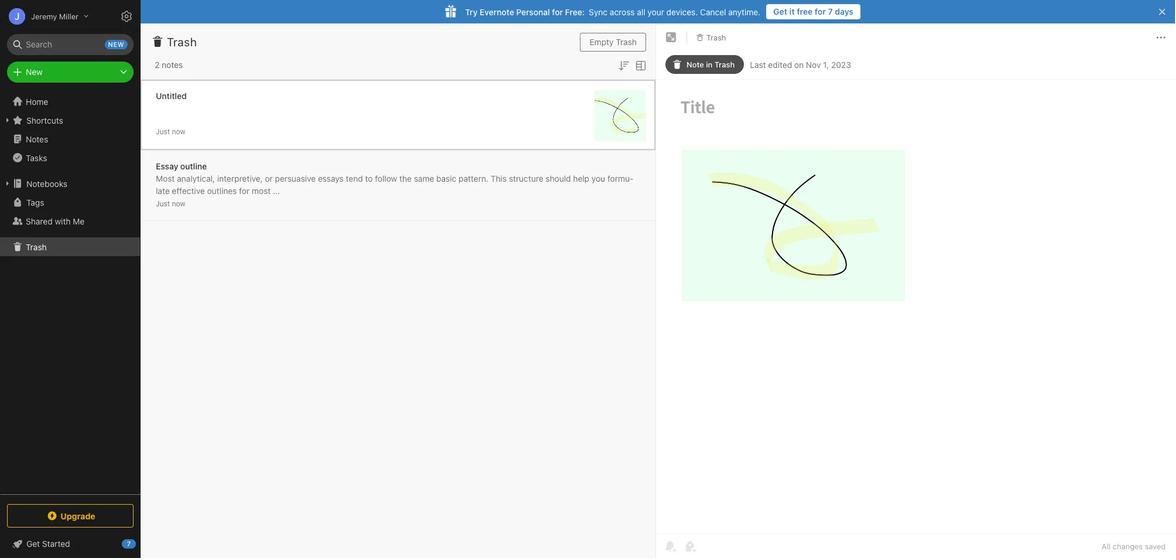 Task type: describe. For each thing, give the bounding box(es) containing it.
shortcuts
[[26, 115, 63, 125]]

home
[[26, 96, 48, 106]]

click to collapse image
[[136, 536, 145, 550]]

get for get started
[[26, 539, 40, 549]]

notes link
[[0, 130, 140, 148]]

note window element
[[657, 23, 1176, 558]]

shortcuts button
[[0, 111, 140, 130]]

analytical,
[[177, 173, 215, 183]]

formu
[[608, 173, 634, 183]]

most
[[156, 173, 175, 183]]

sync
[[589, 7, 608, 17]]

trash inside 'button'
[[707, 33, 727, 42]]

essay
[[156, 161, 178, 171]]

7 inside help and learning task checklist field
[[127, 540, 131, 548]]

essays
[[318, 173, 344, 183]]

on
[[795, 59, 804, 69]]

empty trash button
[[581, 33, 647, 52]]

get for get it free for 7 days
[[774, 6, 788, 16]]

2023
[[832, 59, 852, 69]]

upgrade button
[[7, 504, 134, 528]]

untitled
[[156, 91, 187, 101]]

trash link
[[0, 237, 140, 256]]

Account field
[[0, 5, 88, 28]]

for for 7
[[815, 6, 827, 16]]

last
[[750, 59, 767, 69]]

home link
[[0, 92, 141, 111]]

most analytical, interpretive, or persuasive essays tend to follow the same basic pattern. this structure should help you formu late effective outlines for most ...
[[156, 173, 634, 195]]

for inside most analytical, interpretive, or persuasive essays tend to follow the same basic pattern. this structure should help you formu late effective outlines for most ...
[[239, 186, 250, 195]]

new search field
[[15, 34, 128, 55]]

essay outline
[[156, 161, 207, 171]]

trash inside button
[[616, 37, 637, 47]]

expand note image
[[665, 30, 679, 45]]

Note Editor text field
[[657, 80, 1176, 534]]

try evernote personal for free: sync across all your devices. cancel anytime.
[[465, 7, 761, 17]]

notebooks link
[[0, 174, 140, 193]]

get it free for 7 days button
[[767, 4, 861, 19]]

help
[[574, 173, 590, 183]]

cancel
[[701, 7, 727, 17]]

jeremy
[[31, 11, 57, 21]]

View options field
[[631, 57, 648, 73]]

you
[[592, 173, 606, 183]]

upgrade
[[61, 511, 95, 521]]

saved
[[1146, 542, 1167, 551]]

add a reminder image
[[664, 539, 678, 553]]

Sort options field
[[617, 57, 631, 73]]

new
[[26, 67, 43, 77]]

notebooks
[[26, 178, 67, 188]]

devices.
[[667, 7, 698, 17]]

tend
[[346, 173, 363, 183]]

shared
[[26, 216, 53, 226]]

1 now from the top
[[172, 127, 186, 136]]

nov
[[807, 59, 822, 69]]

last edited on nov 1, 2023
[[750, 59, 852, 69]]

Help and Learning task checklist field
[[0, 535, 141, 553]]

note in trash
[[687, 60, 735, 69]]

tasks button
[[0, 148, 140, 167]]

7 inside 'get it free for 7 days' button
[[829, 6, 833, 16]]

1,
[[824, 59, 830, 69]]

late
[[156, 173, 634, 195]]

this
[[491, 173, 507, 183]]

persuasive
[[275, 173, 316, 183]]

Search text field
[[15, 34, 125, 55]]

your
[[648, 7, 665, 17]]

pattern.
[[459, 173, 489, 183]]

the
[[400, 173, 412, 183]]

most
[[252, 186, 271, 195]]



Task type: locate. For each thing, give the bounding box(es) containing it.
tags
[[26, 197, 44, 207]]

get inside help and learning task checklist field
[[26, 539, 40, 549]]

now up essay outline
[[172, 127, 186, 136]]

tags button
[[0, 193, 140, 212]]

2
[[155, 60, 160, 70]]

personal
[[517, 7, 550, 17]]

basic
[[437, 173, 457, 183]]

jeremy miller
[[31, 11, 79, 21]]

it
[[790, 6, 795, 16]]

7
[[829, 6, 833, 16], [127, 540, 131, 548]]

trash up sort options field
[[616, 37, 637, 47]]

notes
[[162, 60, 183, 70]]

for
[[815, 6, 827, 16], [552, 7, 563, 17], [239, 186, 250, 195]]

just
[[156, 127, 170, 136], [156, 199, 170, 208]]

expand notebooks image
[[3, 179, 12, 188]]

with
[[55, 216, 71, 226]]

get left it
[[774, 6, 788, 16]]

for inside button
[[815, 6, 827, 16]]

0 vertical spatial now
[[172, 127, 186, 136]]

0 vertical spatial 7
[[829, 6, 833, 16]]

all changes saved
[[1103, 542, 1167, 551]]

me
[[73, 216, 85, 226]]

1 vertical spatial just
[[156, 199, 170, 208]]

7 left click to collapse image
[[127, 540, 131, 548]]

2 just now from the top
[[156, 199, 186, 208]]

get
[[774, 6, 788, 16], [26, 539, 40, 549]]

to
[[365, 173, 373, 183]]

empty trash
[[590, 37, 637, 47]]

trash button
[[692, 29, 731, 46]]

0 horizontal spatial get
[[26, 539, 40, 549]]

get inside button
[[774, 6, 788, 16]]

for for free:
[[552, 7, 563, 17]]

for left free:
[[552, 7, 563, 17]]

evernote
[[480, 7, 515, 17]]

across
[[610, 7, 635, 17]]

1 just now from the top
[[156, 127, 186, 136]]

empty
[[590, 37, 614, 47]]

0 vertical spatial get
[[774, 6, 788, 16]]

new
[[108, 40, 124, 48]]

1 vertical spatial 7
[[127, 540, 131, 548]]

days
[[835, 6, 854, 16]]

0 horizontal spatial 7
[[127, 540, 131, 548]]

settings image
[[120, 9, 134, 23]]

just now down effective
[[156, 199, 186, 208]]

trash down cancel
[[707, 33, 727, 42]]

0 vertical spatial just
[[156, 127, 170, 136]]

trash
[[707, 33, 727, 42], [167, 35, 197, 49], [616, 37, 637, 47], [715, 60, 735, 69], [26, 242, 47, 252]]

tree
[[0, 92, 141, 494]]

trash inside tree
[[26, 242, 47, 252]]

note
[[687, 60, 704, 69]]

same
[[414, 173, 434, 183]]

outline
[[180, 161, 207, 171]]

trash up notes at top left
[[167, 35, 197, 49]]

note list element
[[141, 23, 657, 558]]

more actions image
[[1155, 30, 1169, 45]]

1 vertical spatial get
[[26, 539, 40, 549]]

just down most
[[156, 199, 170, 208]]

get left started
[[26, 539, 40, 549]]

7 left the days
[[829, 6, 833, 16]]

0 horizontal spatial for
[[239, 186, 250, 195]]

started
[[42, 539, 70, 549]]

free
[[797, 6, 813, 16]]

1 just from the top
[[156, 127, 170, 136]]

interpretive,
[[217, 173, 263, 183]]

for right free
[[815, 6, 827, 16]]

shared with me link
[[0, 212, 140, 230]]

2 now from the top
[[172, 199, 186, 208]]

tree containing home
[[0, 92, 141, 494]]

miller
[[59, 11, 79, 21]]

1 horizontal spatial 7
[[829, 6, 833, 16]]

get started
[[26, 539, 70, 549]]

0 vertical spatial just now
[[156, 127, 186, 136]]

try
[[465, 7, 478, 17]]

...
[[273, 186, 280, 195]]

structure
[[509, 173, 544, 183]]

follow
[[375, 173, 397, 183]]

trash down "shared"
[[26, 242, 47, 252]]

2 just from the top
[[156, 199, 170, 208]]

now down effective
[[172, 199, 186, 208]]

tasks
[[26, 153, 47, 163]]

now
[[172, 127, 186, 136], [172, 199, 186, 208]]

effective
[[172, 186, 205, 195]]

anytime.
[[729, 7, 761, 17]]

trash right the in
[[715, 60, 735, 69]]

2 horizontal spatial for
[[815, 6, 827, 16]]

add tag image
[[684, 539, 698, 553]]

1 horizontal spatial for
[[552, 7, 563, 17]]

edited
[[769, 59, 793, 69]]

free:
[[565, 7, 585, 17]]

just now up essay in the left top of the page
[[156, 127, 186, 136]]

outlines
[[207, 186, 237, 195]]

More actions field
[[1155, 28, 1169, 47]]

changes
[[1114, 542, 1144, 551]]

for down interpretive,
[[239, 186, 250, 195]]

in
[[706, 60, 713, 69]]

or
[[265, 173, 273, 183]]

just up essay in the left top of the page
[[156, 127, 170, 136]]

get it free for 7 days
[[774, 6, 854, 16]]

1 vertical spatial now
[[172, 199, 186, 208]]

all
[[1103, 542, 1111, 551]]

should
[[546, 173, 571, 183]]

just now
[[156, 127, 186, 136], [156, 199, 186, 208]]

all
[[637, 7, 646, 17]]

thumbnail image
[[595, 89, 647, 141]]

notes
[[26, 134, 48, 144]]

new button
[[7, 62, 134, 83]]

shared with me
[[26, 216, 85, 226]]

2 notes
[[155, 60, 183, 70]]

1 vertical spatial just now
[[156, 199, 186, 208]]

1 horizontal spatial get
[[774, 6, 788, 16]]



Task type: vqa. For each thing, say whether or not it's contained in the screenshot.
group
no



